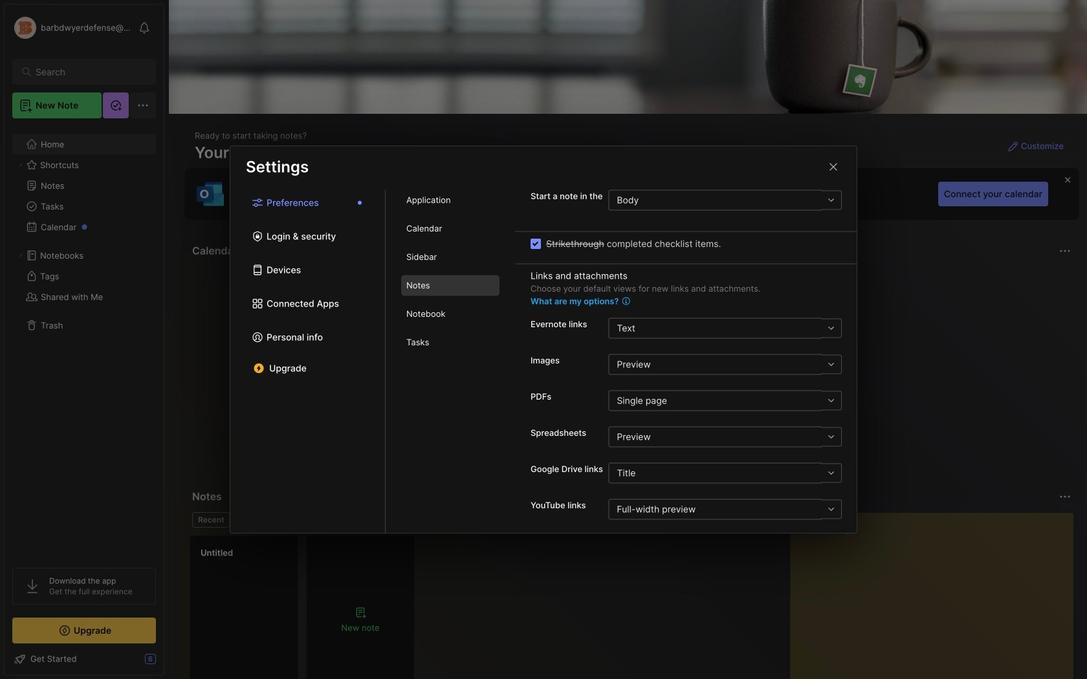Task type: locate. For each thing, give the bounding box(es) containing it.
row group
[[190, 536, 423, 680]]

Choose default view option for PDFs field
[[609, 391, 842, 412]]

Search text field
[[36, 66, 139, 78]]

Choose default view option for Google Drive links field
[[609, 463, 842, 484]]

Select36 checkbox
[[531, 239, 541, 249]]

None search field
[[36, 64, 139, 80]]

tab
[[401, 190, 500, 211], [401, 219, 500, 239], [401, 247, 500, 268], [401, 276, 500, 296], [401, 304, 500, 325], [401, 333, 500, 353], [192, 513, 230, 528]]

tab list
[[231, 190, 386, 534], [386, 190, 515, 534]]

tree
[[5, 126, 164, 557]]

Start a new note in the body or title. field
[[609, 190, 842, 211]]

Choose default view option for Images field
[[609, 355, 842, 375]]

Choose default view option for Spreadsheets field
[[609, 427, 842, 448]]

none search field inside main element
[[36, 64, 139, 80]]

expand notebooks image
[[17, 252, 25, 260]]



Task type: describe. For each thing, give the bounding box(es) containing it.
Choose default view option for Evernote links field
[[609, 318, 842, 339]]

2 tab list from the left
[[386, 190, 515, 534]]

main element
[[0, 0, 168, 680]]

tree inside main element
[[5, 126, 164, 557]]

close image
[[826, 159, 842, 175]]

Choose default view option for YouTube links field
[[609, 500, 842, 520]]

1 tab list from the left
[[231, 190, 386, 534]]

Start writing… text field
[[801, 514, 1074, 680]]



Task type: vqa. For each thing, say whether or not it's contained in the screenshot.
first tab list from right
yes



